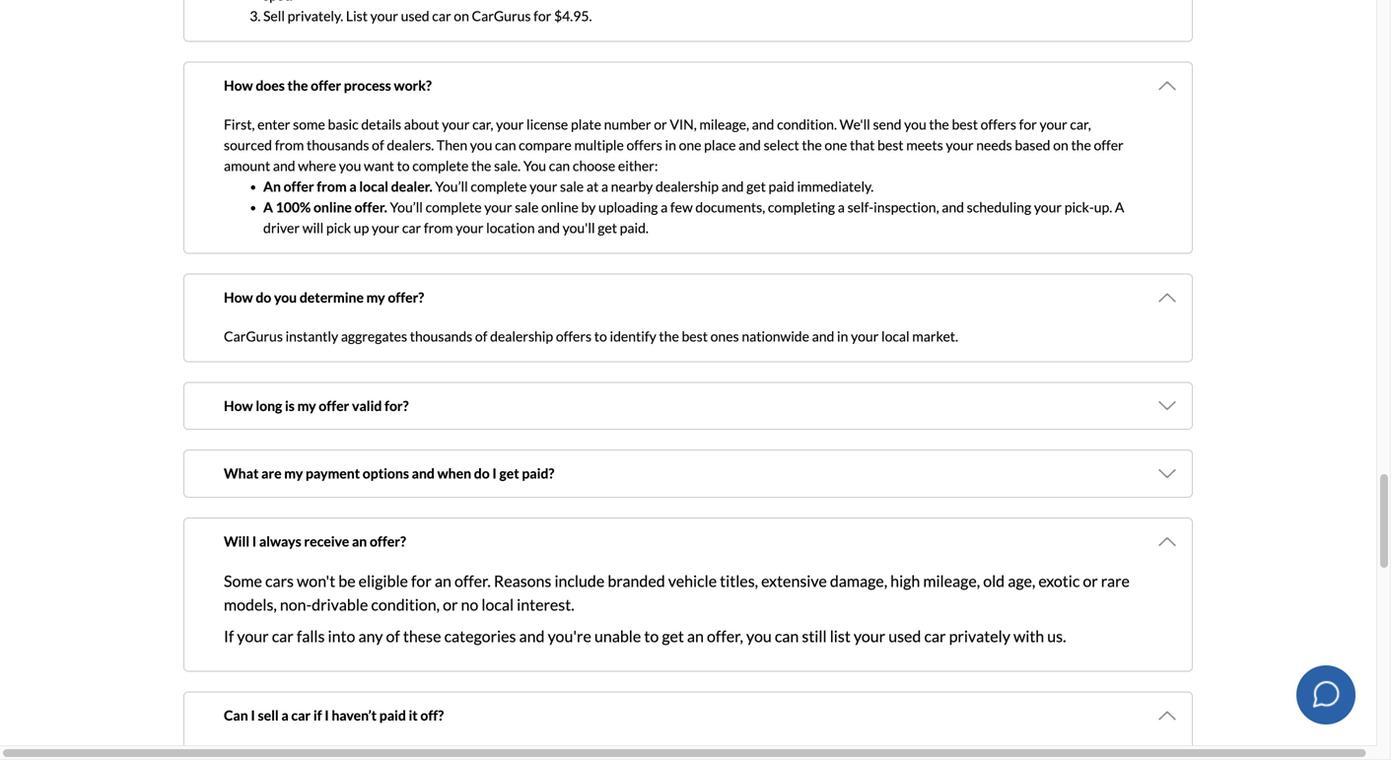 Task type: locate. For each thing, give the bounding box(es) containing it.
into
[[682, 587, 706, 603], [328, 627, 355, 646]]

offer?
[[388, 289, 424, 306], [370, 533, 406, 550]]

0 vertical spatial 100%
[[276, 199, 311, 215]]

an offer from a local dealer. you'll complete your sale at a nearby dealership and get paid immediately.
[[263, 178, 874, 195]]

trading
[[286, 652, 336, 671]]

pick- inside selling 100% online. you have two payment options: bank transfer. link your bank account through our secure portal for the fastest, most hassle-free way to receive your funds. you'll receive payment in one to three business days. check. request a check and you'll have to wait a few hours for it to be activated before you can deposit it on pick-up day. some banks have deposit limits and may hold funds for several days before depositing the funds into your account.
[[907, 566, 937, 583]]

or inside first, enter some basic details about your car, your license plate number or vin, mileage, and condition. we'll send you the best offers for your car, sourced from thousands of dealers. then you can compare multiple offers in one place and select the one that best meets your needs based on the offer amount and where you want to complete the sale. you can choose either:
[[654, 116, 667, 133]]

online inside your 100% online offer will be valid for seven days or after driving 250 additional miles (whichever comes first). the local dealer offers can vary by location.
[[293, 436, 330, 453]]

1 horizontal spatial an
[[435, 572, 452, 591]]

thousands down the down
[[639, 675, 711, 695]]

be up "what are my payment options and when do i get paid?"
[[389, 436, 404, 453]]

1 a from the left
[[263, 199, 273, 215]]

either:
[[618, 157, 658, 174]]

online for offer
[[293, 436, 330, 453]]

for up based
[[1019, 116, 1037, 133]]

1 horizontal spatial cargurus
[[472, 8, 531, 24]]

1 how from the top
[[224, 77, 253, 94]]

1 vertical spatial best
[[878, 137, 904, 153]]

1 vertical spatial mileage,
[[923, 572, 980, 591]]

save up eliminate at the bottom right of page
[[980, 628, 1011, 647]]

then
[[437, 137, 468, 153]]

laws,
[[352, 675, 386, 695]]

cargurus left the instantly
[[224, 328, 283, 344]]

list
[[830, 627, 851, 646]]

models,
[[224, 595, 277, 615]]

1 vertical spatial dealer
[[419, 628, 463, 647]]

some
[[981, 566, 1015, 583], [224, 572, 262, 591]]

it down portal
[[635, 566, 644, 583]]

i
[[493, 465, 497, 482], [252, 533, 257, 550], [251, 707, 255, 724], [325, 707, 329, 724]]

0 vertical spatial you'll
[[563, 219, 595, 236]]

2 selling from the top
[[224, 628, 271, 647]]

do left determine
[[256, 289, 271, 306]]

i down seven
[[493, 465, 497, 482]]

you'll down then
[[435, 178, 468, 195]]

old
[[983, 572, 1005, 591]]

cargurus left $4.95.
[[472, 8, 531, 24]]

0 horizontal spatial thousands
[[307, 137, 369, 153]]

up inside you'll complete your sale online by uploading a few documents, completing a self-inspection, and scheduling your pick-up. a driver will pick up your car from your location and you'll get paid.
[[354, 219, 369, 236]]

by inside you'll complete your sale online by uploading a few documents, completing a self-inspection, and scheduling your pick-up. a driver will pick up your car from your location and you'll get paid.
[[581, 199, 596, 215]]

100% inside selling 100% online. you have two payment options: bank transfer. link your bank account through our secure portal for the fastest, most hassle-free way to receive your funds. you'll receive payment in one to three business days. check. request a check and you'll have to wait a few hours for it to be activated before you can deposit it on pick-up day. some banks have deposit limits and may hold funds for several days before depositing the funds into your account.
[[268, 504, 303, 521]]

you inside selling 100% online. you have two payment options: bank transfer. link your bank account through our secure portal for the fastest, most hassle-free way to receive your funds. you'll receive payment in one to three business days. check. request a check and you'll have to wait a few hours for it to be activated before you can deposit it on pick-up day. some banks have deposit limits and may hold funds for several days before depositing the funds into your account.
[[349, 504, 372, 521]]

payment up online.
[[306, 465, 360, 482]]

one left that
[[825, 137, 847, 153]]

save down the value
[[577, 675, 608, 695]]

multiple
[[574, 137, 624, 153]]

up.
[[1094, 199, 1113, 215]]

the inside your 100% online offer will be valid for seven days or after driving 250 additional miles (whichever comes first). the local dealer offers can vary by location.
[[889, 436, 912, 453]]

2 horizontal spatial you'll
[[1000, 525, 1033, 541]]

the left fastest,
[[669, 525, 689, 541]]

you up payment,
[[747, 627, 772, 646]]

1 vertical spatial valid
[[406, 436, 435, 453]]

2 horizontal spatial an
[[687, 627, 704, 646]]

0 vertical spatial mileage,
[[700, 116, 749, 133]]

you
[[523, 157, 546, 174], [349, 504, 372, 521]]

2 vertical spatial an
[[687, 627, 704, 646]]

local inside some cars won't be eligible for an offer. reasons include branded vehicle titles, extensive damage, high mileage, old age, exotic or rare models, non-drivable condition, or no local interest.
[[482, 595, 514, 615]]

a inside the dealer will pay you on the spot. to increase your purchasing power and potentially save on taxes, consider trading in your car. by applying your trade-in value to your down payment, you can decrease or even eliminate it. depending on your state's tax laws, a trade-in could potentially save you thousands of dollars in sales tax.
[[389, 675, 397, 695]]

and inside the dealer will pay you on the spot. to increase your purchasing power and potentially save on taxes, consider trading in your car. by applying your trade-in value to your down payment, you can decrease or even eliminate it. depending on your state's tax laws, a trade-in could potentially save you thousands of dollars in sales tax.
[[874, 628, 899, 647]]

100% up are
[[255, 436, 290, 453]]

your down activated
[[708, 587, 736, 603]]

you'll down an offer from a local dealer. you'll complete your sale at a nearby dealership and get paid immediately.
[[563, 219, 595, 236]]

car right pick
[[402, 219, 421, 236]]

uploading
[[599, 199, 658, 215]]

paid?
[[522, 465, 555, 482]]

will down 'a 100% online offer.' at the top
[[302, 219, 324, 236]]

2 horizontal spatial from
[[424, 219, 453, 236]]

2 vertical spatial best
[[682, 328, 708, 344]]

2 horizontal spatial receive
[[1036, 525, 1080, 541]]

1 horizontal spatial car,
[[1070, 116, 1091, 133]]

online.
[[305, 504, 347, 521]]

privately
[[949, 627, 1011, 646]]

get right to
[[662, 627, 684, 646]]

1 horizontal spatial have
[[467, 566, 496, 583]]

0 horizontal spatial mileage,
[[700, 116, 749, 133]]

do
[[256, 289, 271, 306], [474, 465, 490, 482]]

the left spot.
[[570, 628, 593, 647]]

1 vertical spatial paid
[[379, 707, 406, 724]]

complete inside first, enter some basic details about your car, your license plate number or vin, mileage, and condition. we'll send you the best offers for your car, sourced from thousands of dealers. then you can compare multiple offers in one place and select the one that best meets your needs based on the offer amount and where you want to complete the sale. you can choose either:
[[413, 157, 469, 174]]

online down how long is my offer valid for?
[[293, 436, 330, 453]]

1 horizontal spatial before
[[739, 566, 779, 583]]

used right the list
[[401, 8, 430, 24]]

secure
[[567, 525, 607, 541]]

will
[[302, 219, 324, 236], [365, 436, 386, 453], [466, 628, 490, 647]]

1 horizontal spatial a
[[1115, 199, 1125, 215]]

offer? for how do you determine my offer?
[[388, 289, 424, 306]]

open chat window image
[[1311, 679, 1342, 710]]

and
[[752, 116, 775, 133], [739, 137, 761, 153], [273, 157, 295, 174], [722, 178, 744, 195], [942, 199, 964, 215], [538, 219, 560, 236], [812, 328, 835, 344], [412, 465, 435, 482], [407, 566, 429, 583], [299, 587, 321, 603], [519, 627, 545, 646], [874, 628, 899, 647]]

$4.95.
[[554, 8, 592, 24]]

1 vertical spatial complete
[[471, 178, 527, 195]]

1 vertical spatial you
[[349, 504, 372, 521]]

up right pick
[[354, 219, 369, 236]]

amount
[[224, 157, 270, 174]]

0 vertical spatial complete
[[413, 157, 469, 174]]

few inside you'll complete your sale online by uploading a few documents, completing a self-inspection, and scheduling your pick-up. a driver will pick up your car from your location and you'll get paid.
[[670, 199, 693, 215]]

1 vertical spatial save
[[577, 675, 608, 695]]

get up the documents,
[[747, 178, 766, 195]]

how for how do you determine my offer?
[[224, 289, 253, 306]]

100% inside your 100% online offer will be valid for seven days or after driving 250 additional miles (whichever comes first). the local dealer offers can vary by location.
[[255, 436, 290, 453]]

offers up needs
[[981, 116, 1017, 133]]

0 vertical spatial dealer.
[[391, 178, 433, 195]]

first).
[[854, 436, 886, 453]]

for?
[[385, 397, 409, 414]]

it
[[635, 566, 644, 583], [878, 566, 887, 583], [409, 707, 418, 724]]

you up "meets"
[[904, 116, 927, 133]]

1 horizontal spatial thousands
[[410, 328, 473, 344]]

0 horizontal spatial funds
[[381, 587, 415, 603]]

a 100% online offer.
[[263, 199, 387, 215]]

rare
[[1101, 572, 1130, 591]]

sourced
[[224, 137, 272, 153]]

0 vertical spatial do
[[256, 289, 271, 306]]

by
[[581, 199, 596, 215], [1078, 436, 1092, 453]]

taxes,
[[1034, 628, 1074, 647]]

0 vertical spatial by
[[581, 199, 596, 215]]

valid inside your 100% online offer will be valid for seven days or after driving 250 additional miles (whichever comes first). the local dealer offers can vary by location.
[[406, 436, 435, 453]]

0 vertical spatial into
[[682, 587, 706, 603]]

the inside the dealer will pay you on the spot. to increase your purchasing power and potentially save on taxes, consider trading in your car. by applying your trade-in value to your down payment, you can decrease or even eliminate it. depending on your state's tax laws, a trade-in could potentially save you thousands of dollars in sales tax.
[[390, 628, 416, 647]]

your right 'if' on the bottom left of page
[[237, 627, 269, 646]]

get left paid.
[[598, 219, 617, 236]]

you'll inside selling 100% online. you have two payment options: bank transfer. link your bank account through our secure portal for the fastest, most hassle-free way to receive your funds. you'll receive payment in one to three business days. check. request a check and you'll have to wait a few hours for it to be activated before you can deposit it on pick-up day. some banks have deposit limits and may hold funds for several days before depositing the funds into your account.
[[432, 566, 464, 583]]

trade-
[[534, 652, 577, 671], [400, 675, 443, 695]]

days
[[496, 436, 524, 453], [484, 587, 511, 603]]

1 vertical spatial by
[[1078, 436, 1092, 453]]

titles,
[[720, 572, 758, 591]]

power
[[827, 628, 871, 647]]

meets
[[907, 137, 943, 153]]

before down 'wait'
[[514, 587, 554, 603]]

the right does
[[288, 77, 308, 94]]

bank
[[263, 525, 294, 541]]

0 horizontal spatial offer.
[[355, 199, 387, 215]]

link
[[350, 525, 376, 541]]

i right if
[[325, 707, 329, 724]]

local
[[359, 178, 389, 195], [882, 328, 910, 344], [914, 436, 943, 453], [482, 595, 514, 615], [303, 628, 337, 647]]

100% for a
[[276, 199, 311, 215]]

1 horizontal spatial funds
[[645, 587, 679, 603]]

0 horizontal spatial save
[[577, 675, 608, 695]]

that
[[850, 137, 875, 153]]

one inside selling 100% online. you have two payment options: bank transfer. link your bank account through our secure portal for the fastest, most hassle-free way to receive your funds. you'll receive payment in one to three business days. check. request a check and you'll have to wait a few hours for it to be activated before you can deposit it on pick-up day. some banks have deposit limits and may hold funds for several days before depositing the funds into your account.
[[333, 545, 355, 562]]

0 vertical spatial dealership
[[656, 178, 719, 195]]

selling for selling to a local dealer.
[[224, 628, 271, 647]]

payment up check. on the bottom of page
[[263, 545, 316, 562]]

car inside you'll complete your sale online by uploading a few documents, completing a self-inspection, and scheduling your pick-up. a driver will pick up your car from your location and you'll get paid.
[[402, 219, 421, 236]]

offer
[[311, 77, 341, 94], [1094, 137, 1124, 153], [284, 178, 314, 195], [319, 397, 349, 414], [333, 436, 362, 453]]

1 vertical spatial up
[[937, 566, 952, 583]]

few left hours
[[552, 566, 575, 583]]

paid up "completing"
[[769, 178, 795, 195]]

days right seven
[[496, 436, 524, 453]]

funds.
[[961, 525, 997, 541]]

0 horizontal spatial used
[[401, 8, 430, 24]]

valid up "what are my payment options and when do i get paid?"
[[406, 436, 435, 453]]

valid left for?
[[352, 397, 382, 414]]

dealers.
[[387, 137, 434, 153]]

in down vin,
[[665, 137, 676, 153]]

our
[[543, 525, 564, 541]]

up left day.
[[937, 566, 952, 583]]

through
[[492, 525, 540, 541]]

what are my payment options and when do i get paid?
[[224, 465, 555, 482]]

0 vertical spatial valid
[[352, 397, 382, 414]]

1 vertical spatial cargurus
[[224, 328, 283, 344]]

1 vertical spatial before
[[514, 587, 554, 603]]

payment up account
[[432, 504, 485, 521]]

2 vertical spatial payment
[[263, 545, 316, 562]]

the inside the dealer will pay you on the spot. to increase your purchasing power and potentially save on taxes, consider trading in your car. by applying your trade-in value to your down payment, you can decrease or even eliminate it. depending on your state's tax laws, a trade-in could potentially save you thousands of dollars in sales tax.
[[570, 628, 593, 647]]

1 vertical spatial thousands
[[410, 328, 473, 344]]

1 vertical spatial offer.
[[455, 572, 491, 591]]

additional
[[646, 436, 707, 453]]

when
[[437, 465, 471, 482]]

trade- down "by"
[[400, 675, 443, 695]]

save
[[980, 628, 1011, 647], [577, 675, 608, 695]]

dealer up funds.
[[945, 436, 983, 453]]

dealer.
[[391, 178, 433, 195], [340, 628, 387, 647]]

an left three
[[352, 533, 367, 550]]

have left two
[[375, 504, 404, 521]]

offer? for will i always receive an offer?
[[370, 533, 406, 550]]

the dealer will pay you on the spot. to increase your purchasing power and potentially save on taxes, consider trading in your car. by applying your trade-in value to your down payment, you can decrease or even eliminate it. depending on your state's tax laws, a trade-in could potentially save you thousands of dollars in sales tax.
[[224, 628, 1128, 695]]

1 horizontal spatial by
[[1078, 436, 1092, 453]]

damage,
[[830, 572, 888, 591]]

2 vertical spatial 100%
[[268, 504, 303, 521]]

can
[[495, 137, 516, 153], [549, 157, 570, 174], [1025, 436, 1046, 453], [806, 566, 828, 583], [775, 627, 799, 646], [822, 652, 846, 671]]

paid right haven't
[[379, 707, 406, 724]]

100% for selling
[[268, 504, 303, 521]]

thousands down basic
[[307, 137, 369, 153]]

from down enter
[[275, 137, 304, 153]]

identify
[[610, 328, 657, 344]]

0 horizontal spatial few
[[552, 566, 575, 583]]

100% up bank
[[268, 504, 303, 521]]

falls
[[297, 627, 325, 646]]

1 selling from the top
[[224, 504, 265, 521]]

of
[[372, 137, 384, 153], [475, 328, 488, 344], [386, 627, 400, 646], [714, 675, 728, 695]]

0 vertical spatial how
[[224, 77, 253, 94]]

1 vertical spatial dealer.
[[340, 628, 387, 647]]

eliminate
[[969, 652, 1033, 671]]

on
[[454, 8, 469, 24], [1053, 137, 1069, 153], [889, 566, 905, 583], [549, 628, 567, 647], [1014, 628, 1031, 647], [224, 675, 241, 695]]

no
[[461, 595, 479, 615]]

paid
[[769, 178, 795, 195], [379, 707, 406, 724]]

1 horizontal spatial trade-
[[534, 652, 577, 671]]

0 horizontal spatial the
[[390, 628, 416, 647]]

0 horizontal spatial best
[[682, 328, 708, 344]]

best up needs
[[952, 116, 978, 133]]

2 horizontal spatial be
[[662, 566, 677, 583]]

your left funds.
[[930, 525, 958, 541]]

still
[[802, 627, 827, 646]]

complete inside you'll complete your sale online by uploading a few documents, completing a self-inspection, and scheduling your pick-up. a driver will pick up your car from your location and you'll get paid.
[[426, 199, 482, 215]]

1 horizontal spatial potentially
[[902, 628, 977, 647]]

and up decrease
[[874, 628, 899, 647]]

you right then
[[470, 137, 492, 153]]

or inside your 100% online offer will be valid for seven days or after driving 250 additional miles (whichever comes first). the local dealer offers can vary by location.
[[526, 436, 540, 453]]

up
[[354, 219, 369, 236], [937, 566, 952, 583]]

mileage, inside first, enter some basic details about your car, your license plate number or vin, mileage, and condition. we'll send you the best offers for your car, sourced from thousands of dealers. then you can compare multiple offers in one place and select the one that best meets your needs based on the offer amount and where you want to complete the sale. you can choose either:
[[700, 116, 749, 133]]

1 horizontal spatial do
[[474, 465, 490, 482]]

into inside selling 100% online. you have two payment options: bank transfer. link your bank account through our secure portal for the fastest, most hassle-free way to receive your funds. you'll receive payment in one to three business days. check. request a check and you'll have to wait a few hours for it to be activated before you can deposit it on pick-up day. some banks have deposit limits and may hold funds for several days before depositing the funds into your account.
[[682, 587, 706, 603]]

2 horizontal spatial one
[[825, 137, 847, 153]]

hours
[[578, 566, 612, 583]]

0 horizontal spatial before
[[514, 587, 554, 603]]

you
[[904, 116, 927, 133], [470, 137, 492, 153], [339, 157, 361, 174], [274, 289, 297, 306], [782, 566, 804, 583], [747, 627, 772, 646], [521, 628, 546, 647], [794, 652, 819, 671], [611, 675, 636, 695]]

offer down how long is my offer valid for?
[[333, 436, 362, 453]]

funds down check
[[381, 587, 415, 603]]

can inside your 100% online offer will be valid for seven days or after driving 250 additional miles (whichever comes first). the local dealer offers can vary by location.
[[1025, 436, 1046, 453]]

0 vertical spatial days
[[496, 436, 524, 453]]

1 horizontal spatial into
[[682, 587, 706, 603]]

1 vertical spatial 100%
[[255, 436, 290, 453]]

comes
[[813, 436, 852, 453]]

offer. down the want
[[355, 199, 387, 215]]

in left the value
[[577, 652, 590, 671]]

want
[[364, 157, 394, 174]]

dealer up "by"
[[419, 628, 463, 647]]

0 horizontal spatial valid
[[352, 397, 382, 414]]

offers inside your 100% online offer will be valid for seven days or after driving 250 additional miles (whichever comes first). the local dealer offers can vary by location.
[[986, 436, 1022, 453]]

1 horizontal spatial valid
[[406, 436, 435, 453]]

0 vertical spatial you
[[523, 157, 546, 174]]

0 vertical spatial dealer
[[945, 436, 983, 453]]

you inside first, enter some basic details about your car, your license plate number or vin, mileage, and condition. we'll send you the best offers for your car, sourced from thousands of dealers. then you can compare multiple offers in one place and select the one that best meets your needs based on the offer amount and where you want to complete the sale. you can choose either:
[[523, 157, 546, 174]]

your down increase
[[650, 652, 682, 671]]

online up pick
[[314, 199, 352, 215]]

car,
[[472, 116, 494, 133], [1070, 116, 1091, 133]]

3 how from the top
[[224, 397, 253, 414]]

0 horizontal spatial you'll
[[390, 199, 423, 215]]

applying
[[438, 652, 496, 671]]

have down days.
[[467, 566, 496, 583]]

funds up if your car falls into any of these categories and you're unable to get an offer, you can still list your used car privately with us.
[[645, 587, 679, 603]]

1 horizontal spatial few
[[670, 199, 693, 215]]

and up an
[[273, 157, 295, 174]]

0 vertical spatial trade-
[[534, 652, 577, 671]]

do right when
[[474, 465, 490, 482]]

for left $4.95.
[[534, 8, 552, 24]]

1 horizontal spatial offer.
[[455, 572, 491, 591]]

1 horizontal spatial best
[[878, 137, 904, 153]]

tax.
[[834, 675, 859, 695]]

or inside the dealer will pay you on the spot. to increase your purchasing power and potentially save on taxes, consider trading in your car. by applying your trade-in value to your down payment, you can decrease or even eliminate it. depending on your state's tax laws, a trade-in could potentially save you thousands of dollars in sales tax.
[[915, 652, 930, 671]]

days inside your 100% online offer will be valid for seven days or after driving 250 additional miles (whichever comes first). the local dealer offers can vary by location.
[[496, 436, 524, 453]]

age,
[[1008, 572, 1036, 591]]

from inside first, enter some basic details about your car, your license plate number or vin, mileage, and condition. we'll send you the best offers for your car, sourced from thousands of dealers. then you can compare multiple offers in one place and select the one that best meets your needs based on the offer amount and where you want to complete the sale. you can choose either:
[[275, 137, 304, 153]]

0 horizontal spatial into
[[328, 627, 355, 646]]

2 how from the top
[[224, 289, 253, 306]]

state's
[[279, 675, 324, 695]]

one up request
[[333, 545, 355, 562]]

0 vertical spatial the
[[889, 436, 912, 453]]

1 vertical spatial you'll
[[432, 566, 464, 583]]

nationwide
[[742, 328, 810, 344]]

have
[[375, 504, 404, 521], [467, 566, 496, 583], [1056, 566, 1084, 583]]

days right the no at the left of the page
[[484, 587, 511, 603]]

2 funds from the left
[[645, 587, 679, 603]]

1 horizontal spatial pick-
[[1065, 199, 1094, 215]]

documents,
[[696, 199, 765, 215]]

an up the down
[[687, 627, 704, 646]]

0 vertical spatial pick-
[[1065, 199, 1094, 215]]

1 horizontal spatial be
[[389, 436, 404, 453]]

interest.
[[517, 595, 575, 615]]

a
[[263, 199, 273, 215], [1115, 199, 1125, 215]]

offer right "is"
[[319, 397, 349, 414]]

local right first).
[[914, 436, 943, 453]]

0 horizontal spatial dealer.
[[340, 628, 387, 647]]

sell
[[258, 707, 279, 724]]

have right banks
[[1056, 566, 1084, 583]]

selling inside selling 100% online. you have two payment options: bank transfer. link your bank account through our secure portal for the fastest, most hassle-free way to receive your funds. you'll receive payment in one to three business days. check. request a check and you'll have to wait a few hours for it to be activated before you can deposit it on pick-up day. some banks have deposit limits and may hold funds for several days before depositing the funds into your account.
[[224, 504, 265, 521]]

1 horizontal spatial from
[[317, 178, 347, 195]]

by right vary
[[1078, 436, 1092, 453]]

to down link
[[358, 545, 371, 562]]

can inside the dealer will pay you on the spot. to increase your purchasing power and potentially save on taxes, consider trading in your car. by applying your trade-in value to your down payment, you can decrease or even eliminate it. depending on your state's tax laws, a trade-in could potentially save you thousands of dollars in sales tax.
[[822, 652, 846, 671]]

number
[[604, 116, 651, 133]]

1 horizontal spatial dealership
[[656, 178, 719, 195]]

0 horizontal spatial cargurus
[[224, 328, 283, 344]]

how left determine
[[224, 289, 253, 306]]

2 vertical spatial will
[[466, 628, 490, 647]]

the up if your car falls into any of these categories and you're unable to get an offer, you can still list your used car privately with us.
[[623, 587, 643, 603]]

tax
[[327, 675, 349, 695]]

1 funds from the left
[[381, 587, 415, 603]]

2 a from the left
[[1115, 199, 1125, 215]]

some inside some cars won't be eligible for an offer. reasons include branded vehicle titles, extensive damage, high mileage, old age, exotic or rare models, non-drivable condition, or no local interest.
[[224, 572, 262, 591]]

limits
[[263, 587, 296, 603]]

0 horizontal spatial an
[[352, 533, 367, 550]]

to down dealers.
[[397, 157, 410, 174]]

it left off?
[[409, 707, 418, 724]]

1 horizontal spatial dealer.
[[391, 178, 433, 195]]

0 vertical spatial used
[[401, 8, 430, 24]]

be up the drivable
[[339, 572, 356, 591]]



Task type: vqa. For each thing, say whether or not it's contained in the screenshot.
NHTSA overall safety rating
no



Task type: describe. For each thing, give the bounding box(es) containing it.
0 horizontal spatial paid
[[379, 707, 406, 724]]

the left sale. on the top left of page
[[471, 157, 491, 174]]

local inside your 100% online offer will be valid for seven days or after driving 250 additional miles (whichever comes first). the local dealer offers can vary by location.
[[914, 436, 943, 453]]

and right place
[[739, 137, 761, 153]]

in left could at the left
[[443, 675, 455, 695]]

you'll inside selling 100% online. you have two payment options: bank transfer. link your bank account through our secure portal for the fastest, most hassle-free way to receive your funds. you'll receive payment in one to three business days. check. request a check and you'll have to wait a few hours for it to be activated before you can deposit it on pick-up day. some banks have deposit limits and may hold funds for several days before depositing the funds into your account.
[[1000, 525, 1033, 541]]

and up the documents,
[[722, 178, 744, 195]]

your up based
[[1040, 116, 1068, 133]]

the down condition.
[[802, 137, 822, 153]]

pick- inside you'll complete your sale online by uploading a few documents, completing a self-inspection, and scheduling your pick-up. a driver will pick up your car from your location and you'll get paid.
[[1065, 199, 1094, 215]]

will i always receive an offer?
[[224, 533, 406, 550]]

few inside selling 100% online. you have two payment options: bank transfer. link your bank account through our secure portal for the fastest, most hassle-free way to receive your funds. you'll receive payment in one to three business days. check. request a check and you'll have to wait a few hours for it to be activated before you can deposit it on pick-up day. some banks have deposit limits and may hold funds for several days before depositing the funds into your account.
[[552, 566, 575, 583]]

always
[[259, 533, 301, 550]]

offers up "either:"
[[627, 137, 663, 153]]

offers left identify in the left of the page
[[556, 328, 592, 344]]

your up the down
[[713, 628, 745, 647]]

miles
[[709, 436, 741, 453]]

how long is my offer valid for?
[[224, 397, 409, 414]]

sales
[[797, 675, 831, 695]]

scheduling
[[967, 199, 1032, 215]]

on inside selling 100% online. you have two payment options: bank transfer. link your bank account through our secure portal for the fastest, most hassle-free way to receive your funds. you'll receive payment in one to three business days. check. request a check and you'll have to wait a few hours for it to be activated before you can deposit it on pick-up day. some banks have deposit limits and may hold funds for several days before depositing the funds into your account.
[[889, 566, 905, 583]]

up inside selling 100% online. you have two payment options: bank transfer. link your bank account through our secure portal for the fastest, most hassle-free way to receive your funds. you'll receive payment in one to three business days. check. request a check and you'll have to wait a few hours for it to be activated before you can deposit it on pick-up day. some banks have deposit limits and may hold funds for several days before depositing the funds into your account.
[[937, 566, 952, 583]]

or left the no at the left of the page
[[443, 595, 458, 615]]

or left rare
[[1083, 572, 1098, 591]]

car left if
[[291, 707, 311, 724]]

a up trading
[[292, 628, 300, 647]]

0 horizontal spatial it
[[409, 707, 418, 724]]

banks
[[1017, 566, 1053, 583]]

reasons
[[494, 572, 552, 591]]

i left sell
[[251, 707, 255, 724]]

wait
[[514, 566, 540, 583]]

car right the list
[[432, 8, 451, 24]]

you're
[[548, 627, 592, 646]]

be inside selling 100% online. you have two payment options: bank transfer. link your bank account through our secure portal for the fastest, most hassle-free way to receive your funds. you'll receive payment in one to three business days. check. request a check and you'll have to wait a few hours for it to be activated before you can deposit it on pick-up day. some banks have deposit limits and may hold funds for several days before depositing the funds into your account.
[[662, 566, 677, 583]]

get left paid?
[[500, 465, 519, 482]]

depositing
[[557, 587, 620, 603]]

in inside selling 100% online. you have two payment options: bank transfer. link your bank account through our secure portal for the fastest, most hassle-free way to receive your funds. you'll receive payment in one to three business days. check. request a check and you'll have to wait a few hours for it to be activated before you can deposit it on pick-up day. some banks have deposit limits and may hold funds for several days before depositing the funds into your account.
[[319, 545, 330, 562]]

dealer inside the dealer will pay you on the spot. to increase your purchasing power and potentially save on taxes, consider trading in your car. by applying your trade-in value to your down payment, you can decrease or even eliminate it. depending on your state's tax laws, a trade-in could potentially save you thousands of dollars in sales tax.
[[419, 628, 463, 647]]

you down the value
[[611, 675, 636, 695]]

offer,
[[707, 627, 743, 646]]

by inside your 100% online offer will be valid for seven days or after driving 250 additional miles (whichever comes first). the local dealer offers can vary by location.
[[1078, 436, 1092, 453]]

for right hours
[[615, 566, 633, 583]]

some inside selling 100% online. you have two payment options: bank transfer. link your bank account through our secure portal for the fastest, most hassle-free way to receive your funds. you'll receive payment in one to three business days. check. request a check and you'll have to wait a few hours for it to be activated before you can deposit it on pick-up day. some banks have deposit limits and may hold funds for several days before depositing the funds into your account.
[[981, 566, 1015, 583]]

on inside first, enter some basic details about your car, your license plate number or vin, mileage, and condition. we'll send you the best offers for your car, sourced from thousands of dealers. then you can compare multiple offers in one place and select the one that best meets your needs based on the offer amount and where you want to complete the sale. you can choose either:
[[1053, 137, 1069, 153]]

1 horizontal spatial sale
[[560, 178, 584, 195]]

a up 'a 100% online offer.' at the top
[[349, 178, 357, 195]]

1 car, from the left
[[472, 116, 494, 133]]

your down the compare
[[530, 178, 558, 195]]

1 deposit from the left
[[830, 566, 875, 583]]

select
[[764, 137, 799, 153]]

thousands inside first, enter some basic details about your car, your license plate number or vin, mileage, and condition. we'll send you the best offers for your car, sourced from thousands of dealers. then you can compare multiple offers in one place and select the one that best meets your needs based on the offer amount and where you want to complete the sale. you can choose either:
[[307, 137, 369, 153]]

can up sale. on the top left of page
[[495, 137, 516, 153]]

you inside selling 100% online. you have two payment options: bank transfer. link your bank account through our secure portal for the fastest, most hassle-free way to receive your funds. you'll receive payment in one to three business days. check. request a check and you'll have to wait a few hours for it to be activated before you can deposit it on pick-up day. some banks have deposit limits and may hold funds for several days before depositing the funds into your account.
[[782, 566, 804, 583]]

your left needs
[[946, 137, 974, 153]]

cars
[[265, 572, 294, 591]]

local left market.
[[882, 328, 910, 344]]

vary
[[1048, 436, 1075, 453]]

0 vertical spatial my
[[366, 289, 385, 306]]

you left determine
[[274, 289, 297, 306]]

offer inside first, enter some basic details about your car, your license plate number or vin, mileage, and condition. we'll send you the best offers for your car, sourced from thousands of dealers. then you can compare multiple offers in one place and select the one that best meets your needs based on the offer amount and where you want to complete the sale. you can choose either:
[[1094, 137, 1124, 153]]

determine
[[300, 289, 364, 306]]

your left market.
[[851, 328, 879, 344]]

to left vehicle
[[647, 566, 660, 583]]

you right "pay"
[[521, 628, 546, 647]]

1 vertical spatial my
[[297, 397, 316, 414]]

dollars
[[731, 675, 778, 695]]

in right nationwide
[[837, 328, 849, 344]]

from inside you'll complete your sale online by uploading a few documents, completing a self-inspection, and scheduling your pick-up. a driver will pick up your car from your location and you'll get paid.
[[424, 219, 453, 236]]

it.
[[1036, 652, 1049, 671]]

1 vertical spatial from
[[317, 178, 347, 195]]

long
[[256, 397, 282, 414]]

how for how does the offer process work?
[[224, 77, 253, 94]]

0 horizontal spatial trade-
[[400, 675, 443, 695]]

your left location
[[456, 219, 484, 236]]

privately.
[[288, 8, 343, 24]]

offer. inside some cars won't be eligible for an offer. reasons include branded vehicle titles, extensive damage, high mileage, old age, exotic or rare models, non-drivable condition, or no local interest.
[[455, 572, 491, 591]]

will
[[224, 533, 250, 550]]

list
[[346, 8, 368, 24]]

a right sell
[[281, 707, 289, 724]]

online for offer.
[[314, 199, 352, 215]]

1 horizontal spatial receive
[[884, 525, 928, 541]]

to left 'wait'
[[498, 566, 511, 583]]

offer right an
[[284, 178, 314, 195]]

vin,
[[670, 116, 697, 133]]

non-
[[280, 595, 312, 615]]

for inside some cars won't be eligible for an offer. reasons include branded vehicle titles, extensive damage, high mileage, old age, exotic or rare models, non-drivable condition, or no local interest.
[[411, 572, 432, 591]]

pay
[[493, 628, 518, 647]]

exotic
[[1039, 572, 1080, 591]]

and down business on the left of the page
[[407, 566, 429, 583]]

selling 100% online. you have two payment options: bank transfer. link your bank account through our secure portal for the fastest, most hassle-free way to receive your funds. you'll receive payment in one to three business days. check. request a check and you'll have to wait a few hours for it to be activated before you can deposit it on pick-up day. some banks have deposit limits and may hold funds for several days before depositing the funds into your account.
[[224, 504, 1132, 603]]

activated
[[680, 566, 736, 583]]

your up laws, at the bottom left
[[355, 652, 386, 671]]

at
[[587, 178, 599, 195]]

location
[[486, 219, 535, 236]]

send
[[873, 116, 902, 133]]

is
[[285, 397, 295, 414]]

for left "several"
[[418, 587, 436, 603]]

your right the list
[[370, 8, 398, 24]]

to
[[633, 628, 649, 647]]

0 horizontal spatial receive
[[304, 533, 349, 550]]

driver
[[263, 219, 300, 236]]

a right 'wait'
[[543, 566, 550, 583]]

for inside first, enter some basic details about your car, your license plate number or vin, mileage, and condition. we'll send you the best offers for your car, sourced from thousands of dealers. then you can compare multiple offers in one place and select the one that best meets your needs based on the offer amount and where you want to complete the sale. you can choose either:
[[1019, 116, 1037, 133]]

a right uploading
[[661, 199, 668, 215]]

can left still
[[775, 627, 799, 646]]

an
[[263, 178, 281, 195]]

three
[[373, 545, 406, 562]]

1 horizontal spatial save
[[980, 628, 1011, 647]]

will inside you'll complete your sale online by uploading a few documents, completing a self-inspection, and scheduling your pick-up. a driver will pick up your car from your location and you'll get paid.
[[302, 219, 324, 236]]

how for how long is my offer valid for?
[[224, 397, 253, 414]]

in up tax
[[339, 652, 352, 671]]

check.
[[263, 566, 304, 583]]

decrease
[[849, 652, 911, 671]]

account
[[441, 525, 489, 541]]

if
[[313, 707, 322, 724]]

an inside some cars won't be eligible for an offer. reasons include branded vehicle titles, extensive damage, high mileage, old age, exotic or rare models, non-drivable condition, or no local interest.
[[435, 572, 452, 591]]

instantly
[[286, 328, 338, 344]]

you left the want
[[339, 157, 361, 174]]

2 car, from the left
[[1070, 116, 1091, 133]]

your down consider at the left of page
[[244, 675, 276, 695]]

can inside selling 100% online. you have two payment options: bank transfer. link your bank account through our secure portal for the fastest, most hassle-free way to receive your funds. you'll receive payment in one to three business days. check. request a check and you'll have to wait a few hours for it to be activated before you can deposit it on pick-up day. some banks have deposit limits and may hold funds for several days before depositing the funds into your account.
[[806, 566, 828, 583]]

a left self-
[[838, 199, 845, 215]]

car up even
[[924, 627, 946, 646]]

about
[[404, 116, 439, 133]]

sale inside you'll complete your sale online by uploading a few documents, completing a self-inspection, and scheduling your pick-up. a driver will pick up your car from your location and you'll get paid.
[[515, 199, 539, 215]]

you'll inside you'll complete your sale online by uploading a few documents, completing a self-inspection, and scheduling your pick-up. a driver will pick up your car from your location and you'll get paid.
[[390, 199, 423, 215]]

will inside the dealer will pay you on the spot. to increase your purchasing power and potentially save on taxes, consider trading in your car. by applying your trade-in value to your down payment, you can decrease or even eliminate it. depending on your state's tax laws, a trade-in could potentially save you thousands of dollars in sales tax.
[[466, 628, 490, 647]]

options
[[363, 465, 409, 482]]

2 deposit from the left
[[1087, 566, 1132, 583]]

portal
[[609, 525, 646, 541]]

0 horizontal spatial do
[[256, 289, 271, 306]]

account.
[[739, 587, 790, 603]]

any
[[358, 627, 383, 646]]

hold
[[352, 587, 379, 603]]

your left license
[[496, 116, 524, 133]]

and right location
[[538, 219, 560, 236]]

to left identify in the left of the page
[[594, 328, 607, 344]]

be inside your 100% online offer will be valid for seven days or after driving 250 additional miles (whichever comes first). the local dealer offers can vary by location.
[[389, 436, 404, 453]]

selling for selling 100% online. you have two payment options: bank transfer. link your bank account through our secure portal for the fastest, most hassle-free way to receive your funds. you'll receive payment in one to three business days. check. request a check and you'll have to wait a few hours for it to be activated before you can deposit it on pick-up day. some banks have deposit limits and may hold funds for several days before depositing the funds into your account.
[[224, 504, 265, 521]]

and right nationwide
[[812, 328, 835, 344]]

your right pick
[[372, 219, 400, 236]]

for right portal
[[649, 525, 666, 541]]

mileage, inside some cars won't be eligible for an offer. reasons include branded vehicle titles, extensive damage, high mileage, old age, exotic or rare models, non-drivable condition, or no local interest.
[[923, 572, 980, 591]]

you'll inside you'll complete your sale online by uploading a few documents, completing a self-inspection, and scheduling your pick-up. a driver will pick up your car from your location and you'll get paid.
[[563, 219, 595, 236]]

local down the want
[[359, 178, 389, 195]]

1 vertical spatial payment
[[432, 504, 485, 521]]

if
[[224, 627, 234, 646]]

and left scheduling
[[942, 199, 964, 215]]

offer inside your 100% online offer will be valid for seven days or after driving 250 additional miles (whichever comes first). the local dealer offers can vary by location.
[[333, 436, 362, 453]]

you up sales
[[794, 652, 819, 671]]

and right "pay"
[[519, 627, 545, 646]]

can
[[224, 707, 248, 724]]

of inside first, enter some basic details about your car, your license plate number or vin, mileage, and condition. we'll send you the best offers for your car, sourced from thousands of dealers. then you can compare multiple offers in one place and select the one that best meets your needs based on the offer amount and where you want to complete the sale. you can choose either:
[[372, 137, 384, 153]]

vehicle
[[668, 572, 717, 591]]

0 vertical spatial offer.
[[355, 199, 387, 215]]

can up an offer from a local dealer. you'll complete your sale at a nearby dealership and get paid immediately.
[[549, 157, 570, 174]]

online inside you'll complete your sale online by uploading a few documents, completing a self-inspection, and scheduling your pick-up. a driver will pick up your car from your location and you'll get paid.
[[541, 199, 579, 215]]

the right identify in the left of the page
[[659, 328, 679, 344]]

0 horizontal spatial have
[[375, 504, 404, 521]]

a inside you'll complete your sale online by uploading a few documents, completing a self-inspection, and scheduling your pick-up. a driver will pick up your car from your location and you'll get paid.
[[1115, 199, 1125, 215]]

1 horizontal spatial used
[[889, 627, 921, 646]]

1 vertical spatial do
[[474, 465, 490, 482]]

the up "meets"
[[929, 116, 949, 133]]

car.
[[390, 652, 414, 671]]

based
[[1015, 137, 1051, 153]]

request
[[307, 566, 357, 583]]

0 vertical spatial potentially
[[902, 628, 977, 647]]

0 vertical spatial cargurus
[[472, 8, 531, 24]]

sale.
[[494, 157, 521, 174]]

2 horizontal spatial best
[[952, 116, 978, 133]]

for inside your 100% online offer will be valid for seven days or after driving 250 additional miles (whichever comes first). the local dealer offers can vary by location.
[[438, 436, 456, 453]]

your up then
[[442, 116, 470, 133]]

0 vertical spatial before
[[739, 566, 779, 583]]

a right at
[[601, 178, 608, 195]]

your right scheduling
[[1034, 199, 1062, 215]]

and left when
[[412, 465, 435, 482]]

a up hold
[[360, 566, 367, 583]]

two
[[406, 504, 430, 521]]

process
[[344, 77, 391, 94]]

where
[[298, 157, 336, 174]]

and left may
[[299, 587, 321, 603]]

1 horizontal spatial one
[[679, 137, 702, 153]]

to inside first, enter some basic details about your car, your license plate number or vin, mileage, and condition. we'll send you the best offers for your car, sourced from thousands of dealers. then you can compare multiple offers in one place and select the one that best meets your needs based on the offer amount and where you want to complete the sale. you can choose either:
[[397, 157, 410, 174]]

plate
[[571, 116, 602, 133]]

1 vertical spatial potentially
[[499, 675, 574, 695]]

0 horizontal spatial dealership
[[490, 328, 553, 344]]

2 horizontal spatial it
[[878, 566, 887, 583]]

branded
[[608, 572, 665, 591]]

spot.
[[596, 628, 630, 647]]

offer left process
[[311, 77, 341, 94]]

get inside you'll complete your sale online by uploading a few documents, completing a self-inspection, and scheduling your pick-up. a driver will pick up your car from your location and you'll get paid.
[[598, 219, 617, 236]]

be inside some cars won't be eligible for an offer. reasons include branded vehicle titles, extensive damage, high mileage, old age, exotic or rare models, non-drivable condition, or no local interest.
[[339, 572, 356, 591]]

first,
[[224, 116, 255, 133]]

days inside selling 100% online. you have two payment options: bank transfer. link your bank account through our secure portal for the fastest, most hassle-free way to receive your funds. you'll receive payment in one to three business days. check. request a check and you'll have to wait a few hours for it to be activated before you can deposit it on pick-up day. some banks have deposit limits and may hold funds for several days before depositing the funds into your account.
[[484, 587, 511, 603]]

needs
[[977, 137, 1012, 153]]

check
[[369, 566, 404, 583]]

of inside the dealer will pay you on the spot. to increase your purchasing power and potentially save on taxes, consider trading in your car. by applying your trade-in value to your down payment, you can decrease or even eliminate it. depending on your state's tax laws, a trade-in could potentially save you thousands of dollars in sales tax.
[[714, 675, 728, 695]]

cargurus instantly aggregates thousands of dealership offers to identify the best ones nationwide and in your local market.
[[224, 328, 959, 344]]

to left falls
[[274, 628, 289, 647]]

2 vertical spatial my
[[284, 465, 303, 482]]

100% for your
[[255, 436, 290, 453]]

0 vertical spatial you'll
[[435, 178, 468, 195]]

and up the select
[[752, 116, 775, 133]]

0 vertical spatial payment
[[306, 465, 360, 482]]

drivable
[[312, 595, 368, 615]]

local up trading
[[303, 628, 337, 647]]

off?
[[421, 707, 444, 724]]

after
[[542, 436, 572, 453]]

1 horizontal spatial paid
[[769, 178, 795, 195]]

if your car falls into any of these categories and you're unable to get an offer, you can still list your used car privately with us.
[[224, 627, 1067, 646]]

car left falls
[[272, 627, 294, 646]]

will inside your 100% online offer will be valid for seven days or after driving 250 additional miles (whichever comes first). the local dealer offers can vary by location.
[[365, 436, 386, 453]]

i right will on the bottom left of the page
[[252, 533, 257, 550]]

we'll
[[840, 116, 871, 133]]

dealer inside your 100% online offer will be valid for seven days or after driving 250 additional miles (whichever comes first). the local dealer offers can vary by location.
[[945, 436, 983, 453]]

your down "pay"
[[499, 652, 531, 671]]

1 vertical spatial into
[[328, 627, 355, 646]]

thousands inside the dealer will pay you on the spot. to increase your purchasing power and potentially save on taxes, consider trading in your car. by applying your trade-in value to your down payment, you can decrease or even eliminate it. depending on your state's tax laws, a trade-in could potentially save you thousands of dollars in sales tax.
[[639, 675, 711, 695]]

to right unable
[[644, 627, 659, 646]]

2 horizontal spatial have
[[1056, 566, 1084, 583]]

to right way
[[868, 525, 881, 541]]

in inside first, enter some basic details about your car, your license plate number or vin, mileage, and condition. we'll send you the best offers for your car, sourced from thousands of dealers. then you can compare multiple offers in one place and select the one that best meets your needs based on the offer amount and where you want to complete the sale. you can choose either:
[[665, 137, 676, 153]]

in left sales
[[781, 675, 794, 695]]

eligible
[[359, 572, 408, 591]]

1 horizontal spatial it
[[635, 566, 644, 583]]

to inside the dealer will pay you on the spot. to increase your purchasing power and potentially save on taxes, consider trading in your car. by applying your trade-in value to your down payment, you can decrease or even eliminate it. depending on your state's tax laws, a trade-in could potentially save you thousands of dollars in sales tax.
[[633, 652, 647, 671]]

the right based
[[1071, 137, 1092, 153]]

value
[[593, 652, 630, 671]]

sell privately. list your used car on cargurus for $4.95.
[[263, 8, 592, 24]]

first, enter some basic details about your car, your license plate number or vin, mileage, and condition. we'll send you the best offers for your car, sourced from thousands of dealers. then you can compare multiple offers in one place and select the one that best meets your needs based on the offer amount and where you want to complete the sale. you can choose either:
[[224, 116, 1124, 174]]

your up location
[[485, 199, 512, 215]]

your up three
[[378, 525, 406, 541]]

your up decrease
[[854, 627, 886, 646]]

(whichever
[[743, 436, 810, 453]]

self-
[[848, 199, 874, 215]]



